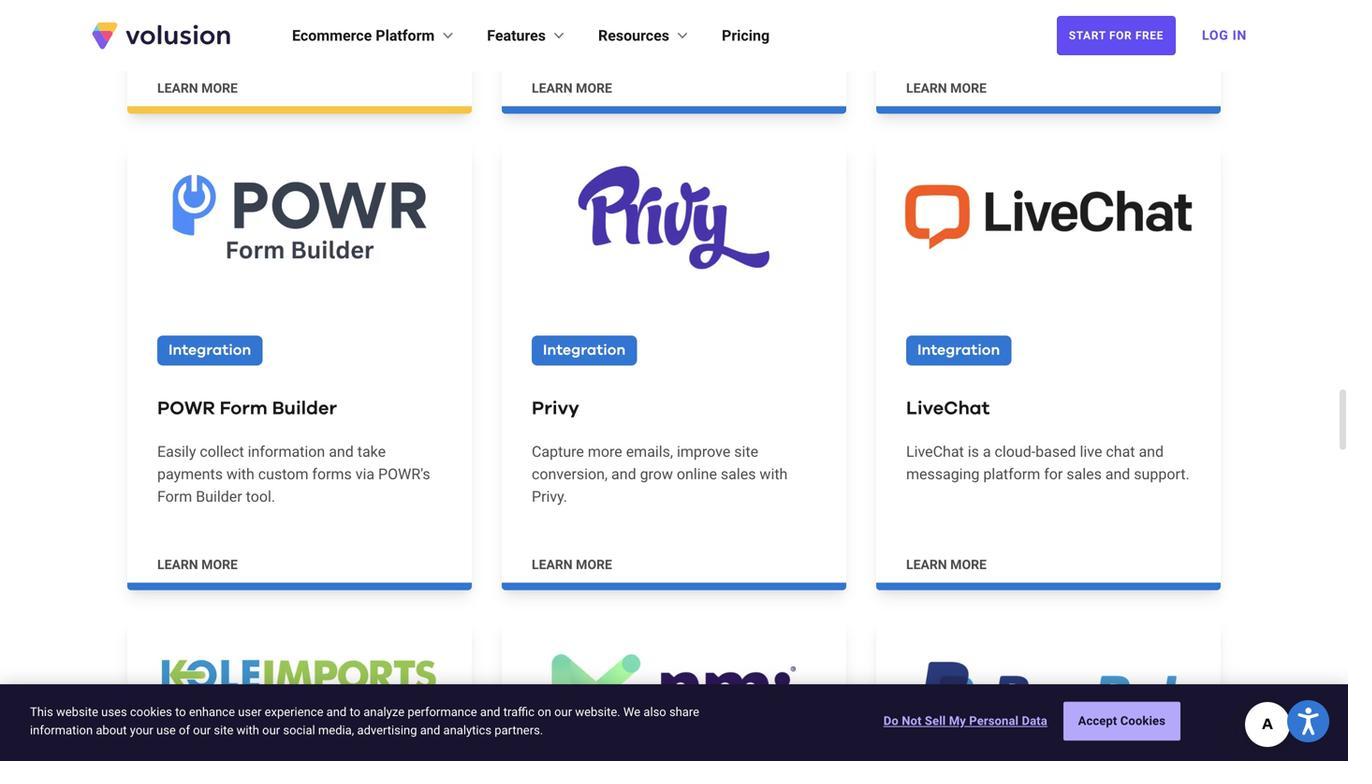 Task type: describe. For each thing, give the bounding box(es) containing it.
pricing
[[722, 27, 770, 44]]

2 horizontal spatial our
[[554, 705, 572, 719]]

ecommerce
[[292, 27, 372, 44]]

accept cookies button
[[1063, 702, 1180, 741]]

resources button
[[598, 24, 692, 47]]

social
[[283, 723, 315, 737]]

in
[[1233, 28, 1247, 43]]

about
[[96, 723, 127, 737]]

pricing link
[[722, 24, 770, 47]]

based
[[1036, 443, 1076, 460]]

features button
[[487, 24, 568, 47]]

and up support.
[[1139, 443, 1164, 460]]

easily
[[157, 443, 196, 460]]

integration for powr form builder
[[169, 343, 251, 358]]

and down chat
[[1105, 465, 1130, 483]]

information inside the easily collect information and take payments with custom forms via powr's form builder tool.
[[248, 443, 325, 460]]

do
[[884, 714, 899, 728]]

platform
[[376, 27, 435, 44]]

livechat for livechat
[[906, 399, 990, 418]]

log in
[[1202, 28, 1247, 43]]

on
[[538, 705, 551, 719]]

of
[[179, 723, 190, 737]]

accept cookies
[[1078, 714, 1166, 728]]

cookies
[[1120, 714, 1166, 728]]

nmi image
[[502, 620, 846, 761]]

free
[[1136, 29, 1164, 42]]

with inside this website uses cookies to enhance user experience and to analyze performance and traffic on our website. we also share information about your use of our site with our social media, advertising and analytics partners.
[[236, 723, 259, 737]]

with inside capture more emails, improve site conversion, and grow online sales with privy.
[[760, 465, 788, 483]]

take
[[357, 443, 386, 460]]

sales inside livechat is a cloud-based live chat and messaging platform for sales and support.
[[1067, 465, 1102, 483]]

via
[[356, 465, 375, 483]]

and inside capture more emails, improve site conversion, and grow online sales with privy.
[[611, 465, 636, 483]]

features
[[487, 27, 546, 44]]

powr form builder
[[157, 399, 337, 418]]

data
[[1022, 714, 1047, 728]]

user
[[238, 705, 262, 719]]

more inside capture more emails, improve site conversion, and grow online sales with privy.
[[588, 443, 622, 460]]

emails,
[[626, 443, 673, 460]]

we
[[623, 705, 641, 719]]

start for free link
[[1057, 16, 1176, 55]]

do not sell my personal data button
[[884, 703, 1047, 740]]

conversion,
[[532, 465, 608, 483]]

grow
[[640, 465, 673, 483]]

1 horizontal spatial our
[[262, 723, 280, 737]]

payments
[[157, 465, 223, 483]]

1 to from the left
[[175, 705, 186, 719]]

advertising
[[357, 723, 417, 737]]

2 learn more link from the left
[[502, 0, 846, 114]]

builder inside the easily collect information and take payments with custom forms via powr's form builder tool.
[[196, 488, 242, 505]]

improve
[[677, 443, 731, 460]]

not
[[902, 714, 922, 728]]

paypal checkout image
[[876, 620, 1221, 761]]

powr's
[[378, 465, 430, 483]]

privy
[[532, 399, 579, 418]]

performance
[[408, 705, 477, 719]]

log
[[1202, 28, 1229, 43]]

website.
[[575, 705, 620, 719]]

cookies
[[130, 705, 172, 719]]

do not sell my personal data
[[884, 714, 1047, 728]]

cloud-
[[995, 443, 1036, 460]]

is
[[968, 443, 979, 460]]

1 learn more link from the left
[[127, 0, 472, 114]]

live
[[1080, 443, 1102, 460]]

this
[[30, 705, 53, 719]]

livechat is a cloud-based live chat and messaging platform for sales and support.
[[906, 443, 1190, 483]]

resources
[[598, 27, 669, 44]]

a
[[983, 443, 991, 460]]

livechat image
[[876, 144, 1221, 290]]

ecommerce platform button
[[292, 24, 457, 47]]

chat
[[1106, 443, 1135, 460]]

for
[[1044, 465, 1063, 483]]

powr form builder image
[[127, 144, 472, 290]]

for
[[1109, 29, 1132, 42]]

open accessibe: accessibility options, statement and help image
[[1298, 708, 1319, 735]]

collect
[[200, 443, 244, 460]]

analyze
[[363, 705, 405, 719]]

easily collect information and take payments with custom forms via powr's form builder tool.
[[157, 443, 430, 505]]

1 horizontal spatial form
[[220, 399, 268, 418]]



Task type: vqa. For each thing, say whether or not it's contained in the screenshot.
POWR'S
yes



Task type: locate. For each thing, give the bounding box(es) containing it.
1 horizontal spatial to
[[350, 705, 360, 719]]

1 horizontal spatial builder
[[272, 399, 337, 418]]

and down the performance
[[420, 723, 440, 737]]

information down website
[[30, 723, 93, 737]]

and up media,
[[326, 705, 347, 719]]

site inside this website uses cookies to enhance user experience and to analyze performance and traffic on our website. we also share information about your use of our site with our social media, advertising and analytics partners.
[[214, 723, 233, 737]]

0 vertical spatial information
[[248, 443, 325, 460]]

site right improve
[[734, 443, 758, 460]]

2 horizontal spatial integration
[[918, 343, 1000, 358]]

sales down improve
[[721, 465, 756, 483]]

messaging
[[906, 465, 980, 483]]

site
[[734, 443, 758, 460], [214, 723, 233, 737]]

to
[[175, 705, 186, 719], [350, 705, 360, 719]]

livechat up messaging
[[906, 443, 964, 460]]

1 horizontal spatial integration
[[543, 343, 626, 358]]

also
[[644, 705, 666, 719]]

more
[[201, 81, 238, 96], [576, 81, 612, 96], [950, 81, 987, 96], [588, 443, 622, 460], [201, 557, 238, 572], [576, 557, 612, 572], [950, 557, 987, 572]]

livechat up is
[[906, 399, 990, 418]]

use
[[156, 723, 176, 737]]

platform
[[983, 465, 1040, 483]]

2 sales from the left
[[1067, 465, 1102, 483]]

learn more button
[[157, 79, 238, 98], [532, 79, 612, 98], [906, 79, 987, 98], [157, 555, 238, 574], [532, 555, 612, 574], [906, 555, 987, 574]]

online
[[677, 465, 717, 483]]

partners.
[[495, 723, 543, 737]]

experience
[[265, 705, 323, 719]]

your
[[130, 723, 153, 737]]

0 horizontal spatial our
[[193, 723, 211, 737]]

privy image
[[502, 144, 846, 290]]

our right on
[[554, 705, 572, 719]]

1 vertical spatial information
[[30, 723, 93, 737]]

and
[[329, 443, 354, 460], [1139, 443, 1164, 460], [611, 465, 636, 483], [1105, 465, 1130, 483], [326, 705, 347, 719], [480, 705, 500, 719], [420, 723, 440, 737]]

1 livechat from the top
[[906, 399, 990, 418]]

log in link
[[1191, 15, 1258, 56]]

enhance
[[189, 705, 235, 719]]

support.
[[1134, 465, 1190, 483]]

to up media,
[[350, 705, 360, 719]]

information inside this website uses cookies to enhance user experience and to analyze performance and traffic on our website. we also share information about your use of our site with our social media, advertising and analytics partners.
[[30, 723, 93, 737]]

and left grow
[[611, 465, 636, 483]]

capture more emails, improve site conversion, and grow online sales with privy.
[[532, 443, 788, 505]]

0 vertical spatial builder
[[272, 399, 337, 418]]

our
[[554, 705, 572, 719], [193, 723, 211, 737], [262, 723, 280, 737]]

1 horizontal spatial information
[[248, 443, 325, 460]]

our right of
[[193, 723, 211, 737]]

accept
[[1078, 714, 1117, 728]]

sales
[[721, 465, 756, 483], [1067, 465, 1102, 483]]

0 horizontal spatial sales
[[721, 465, 756, 483]]

0 horizontal spatial information
[[30, 723, 93, 737]]

to up of
[[175, 705, 186, 719]]

privacy alert dialog
[[0, 684, 1348, 761]]

and inside the easily collect information and take payments with custom forms via powr's form builder tool.
[[329, 443, 354, 460]]

learn
[[157, 81, 198, 96], [532, 81, 573, 96], [906, 81, 947, 96], [157, 557, 198, 572], [532, 557, 573, 572], [906, 557, 947, 572]]

builder
[[272, 399, 337, 418], [196, 488, 242, 505]]

0 horizontal spatial to
[[175, 705, 186, 719]]

1 sales from the left
[[721, 465, 756, 483]]

media,
[[318, 723, 354, 737]]

2 livechat from the top
[[906, 443, 964, 460]]

ecommerce platform
[[292, 27, 435, 44]]

and up forms
[[329, 443, 354, 460]]

with down user
[[236, 723, 259, 737]]

builder down payments
[[196, 488, 242, 505]]

0 horizontal spatial builder
[[196, 488, 242, 505]]

this website uses cookies to enhance user experience and to analyze performance and traffic on our website. we also share information about your use of our site with our social media, advertising and analytics partners.
[[30, 705, 699, 737]]

0 horizontal spatial learn more link
[[127, 0, 472, 114]]

share
[[669, 705, 699, 719]]

form
[[220, 399, 268, 418], [157, 488, 192, 505]]

integration for livechat
[[918, 343, 1000, 358]]

1 vertical spatial livechat
[[906, 443, 964, 460]]

uses
[[101, 705, 127, 719]]

3 integration from the left
[[918, 343, 1000, 358]]

my
[[949, 714, 966, 728]]

0 vertical spatial site
[[734, 443, 758, 460]]

0 horizontal spatial site
[[214, 723, 233, 737]]

livechat inside livechat is a cloud-based live chat and messaging platform for sales and support.
[[906, 443, 964, 460]]

and left traffic at the left bottom of page
[[480, 705, 500, 719]]

with right online
[[760, 465, 788, 483]]

0 vertical spatial livechat
[[906, 399, 990, 418]]

information
[[248, 443, 325, 460], [30, 723, 93, 737]]

start for free
[[1069, 29, 1164, 42]]

powr
[[157, 399, 215, 418]]

analytics
[[443, 723, 492, 737]]

builder up the easily collect information and take payments with custom forms via powr's form builder tool.
[[272, 399, 337, 418]]

2 integration from the left
[[543, 343, 626, 358]]

livechat
[[906, 399, 990, 418], [906, 443, 964, 460]]

traffic
[[503, 705, 535, 719]]

1 integration from the left
[[169, 343, 251, 358]]

integration
[[169, 343, 251, 358], [543, 343, 626, 358], [918, 343, 1000, 358]]

our left "social" at bottom
[[262, 723, 280, 737]]

with inside the easily collect information and take payments with custom forms via powr's form builder tool.
[[226, 465, 255, 483]]

with down collect
[[226, 465, 255, 483]]

0 horizontal spatial integration
[[169, 343, 251, 358]]

information up custom at the bottom of page
[[248, 443, 325, 460]]

form inside the easily collect information and take payments with custom forms via powr's form builder tool.
[[157, 488, 192, 505]]

forms
[[312, 465, 352, 483]]

1 horizontal spatial sales
[[1067, 465, 1102, 483]]

0 horizontal spatial form
[[157, 488, 192, 505]]

learn more
[[157, 81, 238, 96], [532, 81, 612, 96], [906, 81, 987, 96], [157, 557, 238, 572], [532, 557, 612, 572], [906, 557, 987, 572]]

sales inside capture more emails, improve site conversion, and grow online sales with privy.
[[721, 465, 756, 483]]

site down enhance
[[214, 723, 233, 737]]

livechat for livechat is a cloud-based live chat and messaging platform for sales and support.
[[906, 443, 964, 460]]

kole imports image
[[127, 620, 472, 761]]

1 vertical spatial site
[[214, 723, 233, 737]]

learn more link
[[127, 0, 472, 114], [502, 0, 846, 114]]

1 vertical spatial form
[[157, 488, 192, 505]]

2 to from the left
[[350, 705, 360, 719]]

0 vertical spatial form
[[220, 399, 268, 418]]

1 horizontal spatial site
[[734, 443, 758, 460]]

1 vertical spatial builder
[[196, 488, 242, 505]]

personal
[[969, 714, 1019, 728]]

integration for privy
[[543, 343, 626, 358]]

form up collect
[[220, 399, 268, 418]]

privy.
[[532, 488, 567, 505]]

site inside capture more emails, improve site conversion, and grow online sales with privy.
[[734, 443, 758, 460]]

website
[[56, 705, 98, 719]]

sell
[[925, 714, 946, 728]]

form down payments
[[157, 488, 192, 505]]

capture
[[532, 443, 584, 460]]

sales down live
[[1067, 465, 1102, 483]]

custom
[[258, 465, 308, 483]]

1 horizontal spatial learn more link
[[502, 0, 846, 114]]

tool.
[[246, 488, 275, 505]]

start
[[1069, 29, 1106, 42]]



